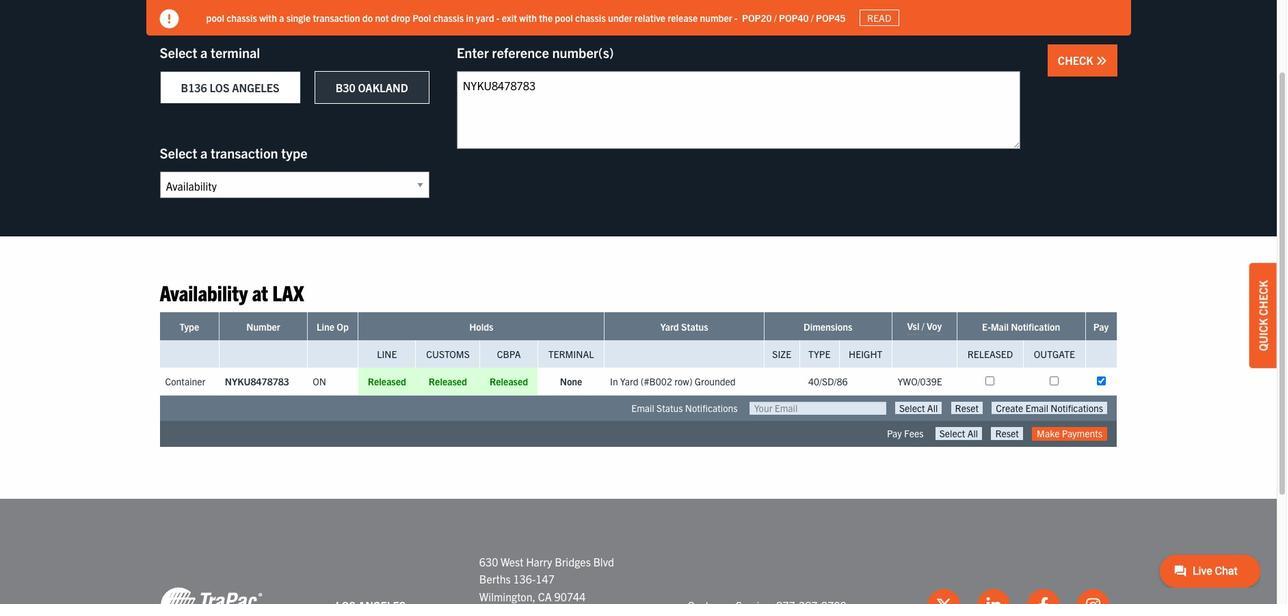 Task type: describe. For each thing, give the bounding box(es) containing it.
1 chassis from the left
[[227, 11, 257, 24]]

status for yard
[[682, 321, 709, 334]]

grounded
[[695, 376, 736, 388]]

0 vertical spatial a
[[279, 11, 284, 24]]

quick check
[[1257, 281, 1271, 352]]

bridges
[[555, 555, 591, 569]]

pool
[[413, 11, 431, 24]]

1 horizontal spatial type
[[809, 349, 831, 361]]

pay fees
[[887, 428, 924, 440]]

3 chassis from the left
[[575, 11, 606, 24]]

0 horizontal spatial /
[[774, 11, 777, 24]]

ywo/039e
[[898, 376, 943, 388]]

1 horizontal spatial /
[[811, 11, 814, 24]]

a for transaction
[[200, 144, 208, 161]]

line for line op
[[317, 321, 335, 334]]

terminal
[[549, 349, 594, 361]]

on
[[313, 376, 326, 388]]

relative
[[635, 11, 666, 24]]

b30 oakland
[[336, 81, 408, 94]]

0 vertical spatial transaction
[[313, 11, 360, 24]]

in
[[466, 11, 474, 24]]

drop
[[391, 11, 411, 24]]

pay for pay fees
[[887, 428, 902, 440]]

single
[[286, 11, 311, 24]]

notifications
[[686, 403, 738, 415]]

email
[[632, 403, 655, 415]]

(#b002
[[641, 376, 673, 388]]

height
[[849, 349, 883, 361]]

wilmington,
[[480, 590, 536, 604]]

at
[[252, 279, 268, 306]]

in
[[610, 376, 618, 388]]

container
[[165, 376, 205, 388]]

1 vertical spatial yard
[[621, 376, 639, 388]]

pop40
[[779, 11, 809, 24]]

630 west harry bridges blvd berths 136-147 wilmington, ca 90744
[[480, 555, 614, 604]]

enter
[[457, 44, 489, 61]]

b136 los angeles
[[181, 81, 280, 94]]

do
[[363, 11, 373, 24]]

line op
[[317, 321, 349, 334]]

oakland
[[358, 81, 408, 94]]

holds
[[470, 321, 494, 334]]

status for email
[[657, 403, 683, 415]]

40/sd/86
[[809, 376, 848, 388]]

cbpa
[[497, 349, 521, 361]]

630
[[480, 555, 498, 569]]

pool chassis with a single transaction  do not drop pool chassis in yard -  exit with the pool chassis under relative release number -  pop20 / pop40 / pop45
[[206, 11, 846, 24]]

make payments link
[[1033, 428, 1108, 441]]

not
[[375, 11, 389, 24]]

voy
[[927, 321, 942, 333]]

harry
[[526, 555, 553, 569]]

make payments
[[1037, 428, 1103, 440]]

pay for pay
[[1094, 321, 1109, 334]]

number
[[700, 11, 733, 24]]

released down e-
[[968, 349, 1014, 361]]

quick
[[1257, 319, 1271, 352]]

solid image inside check button
[[1097, 55, 1108, 66]]

footer containing 630 west harry bridges blvd
[[0, 499, 1278, 605]]

email status notifications
[[632, 403, 738, 415]]

mail
[[991, 321, 1009, 334]]

147
[[536, 573, 555, 587]]

los
[[210, 81, 230, 94]]

2 pool from the left
[[555, 11, 573, 24]]

pop20
[[742, 11, 772, 24]]



Task type: vqa. For each thing, say whether or not it's contained in the screenshot.
Corporate link
no



Task type: locate. For each thing, give the bounding box(es) containing it.
los angeles image
[[160, 587, 262, 605]]

a for terminal
[[200, 44, 208, 61]]

2 with from the left
[[520, 11, 537, 24]]

type up 40/sd/86
[[809, 349, 831, 361]]

yard right the in
[[621, 376, 639, 388]]

1 vertical spatial pay
[[887, 428, 902, 440]]

quick check link
[[1250, 264, 1278, 369]]

2 chassis from the left
[[433, 11, 464, 24]]

line left op
[[317, 321, 335, 334]]

0 vertical spatial status
[[682, 321, 709, 334]]

a left terminal
[[200, 44, 208, 61]]

op
[[337, 321, 349, 334]]

transaction
[[313, 11, 360, 24], [211, 144, 278, 161]]

0 vertical spatial check
[[1058, 53, 1097, 67]]

with left single
[[259, 11, 277, 24]]

pool up select a terminal
[[206, 11, 224, 24]]

/ left pop45
[[811, 11, 814, 24]]

0 horizontal spatial pay
[[887, 428, 902, 440]]

notification
[[1011, 321, 1061, 334]]

1 pool from the left
[[206, 11, 224, 24]]

transaction left do
[[313, 11, 360, 24]]

yard status
[[661, 321, 709, 334]]

Your Email email field
[[750, 403, 887, 416]]

select down the b136
[[160, 144, 197, 161]]

vsl / voy
[[908, 321, 942, 333]]

blvd
[[594, 555, 614, 569]]

lax
[[273, 279, 304, 306]]

1 vertical spatial a
[[200, 44, 208, 61]]

check button
[[1048, 44, 1118, 77]]

0 horizontal spatial transaction
[[211, 144, 278, 161]]

west
[[501, 555, 524, 569]]

status
[[682, 321, 709, 334], [657, 403, 683, 415]]

select for select a terminal
[[160, 44, 197, 61]]

customs
[[426, 349, 470, 361]]

1 horizontal spatial solid image
[[1097, 55, 1108, 66]]

0 horizontal spatial line
[[317, 321, 335, 334]]

with left "the"
[[520, 11, 537, 24]]

2 horizontal spatial /
[[922, 321, 925, 333]]

terminal
[[211, 44, 260, 61]]

released
[[968, 349, 1014, 361], [368, 376, 406, 388], [429, 376, 467, 388], [490, 376, 528, 388]]

- left the exit
[[497, 11, 500, 24]]

ca
[[538, 590, 552, 604]]

a down the b136
[[200, 144, 208, 161]]

b30
[[336, 81, 356, 94]]

release
[[668, 11, 698, 24]]

/ right vsl
[[922, 321, 925, 333]]

line
[[317, 321, 335, 334], [377, 349, 397, 361]]

None checkbox
[[1097, 377, 1106, 386]]

fees
[[905, 428, 924, 440]]

0 vertical spatial select
[[160, 44, 197, 61]]

a left single
[[279, 11, 284, 24]]

type down availability
[[180, 321, 199, 334]]

-
[[497, 11, 500, 24], [735, 11, 738, 24]]

none
[[560, 376, 583, 388]]

1 vertical spatial select
[[160, 144, 197, 161]]

line left customs
[[377, 349, 397, 361]]

status down in yard (#b002 row) grounded
[[657, 403, 683, 415]]

angeles
[[232, 81, 280, 94]]

pop45
[[816, 11, 846, 24]]

the
[[539, 11, 553, 24]]

select up the b136
[[160, 44, 197, 61]]

e-mail notification
[[983, 321, 1061, 334]]

dimensions
[[804, 321, 853, 334]]

1 vertical spatial solid image
[[1097, 55, 1108, 66]]

None button
[[896, 403, 943, 415], [952, 403, 983, 415], [992, 403, 1108, 415], [936, 428, 983, 440], [992, 428, 1024, 440], [896, 403, 943, 415], [952, 403, 983, 415], [992, 403, 1108, 415], [936, 428, 983, 440], [992, 428, 1024, 440]]

availability
[[160, 279, 248, 306]]

0 horizontal spatial with
[[259, 11, 277, 24]]

1 horizontal spatial pool
[[555, 11, 573, 24]]

released down customs
[[429, 376, 467, 388]]

1 - from the left
[[497, 11, 500, 24]]

pool
[[206, 11, 224, 24], [555, 11, 573, 24]]

1 vertical spatial line
[[377, 349, 397, 361]]

/ left pop40
[[774, 11, 777, 24]]

e-
[[983, 321, 991, 334]]

exit
[[502, 11, 517, 24]]

under
[[608, 11, 633, 24]]

0 horizontal spatial check
[[1058, 53, 1097, 67]]

Enter reference number(s) text field
[[457, 71, 1021, 149]]

line for line
[[377, 349, 397, 361]]

1 vertical spatial status
[[657, 403, 683, 415]]

1 horizontal spatial -
[[735, 11, 738, 24]]

pay left fees
[[887, 428, 902, 440]]

1 vertical spatial type
[[809, 349, 831, 361]]

0 horizontal spatial chassis
[[227, 11, 257, 24]]

a
[[279, 11, 284, 24], [200, 44, 208, 61], [200, 144, 208, 161]]

released right on on the bottom
[[368, 376, 406, 388]]

footer
[[0, 499, 1278, 605]]

1 with from the left
[[259, 11, 277, 24]]

yard
[[661, 321, 679, 334], [621, 376, 639, 388]]

0 vertical spatial type
[[180, 321, 199, 334]]

number
[[246, 321, 280, 334]]

90744
[[555, 590, 586, 604]]

status up "row)"
[[682, 321, 709, 334]]

yard
[[476, 11, 494, 24]]

row)
[[675, 376, 693, 388]]

vsl
[[908, 321, 920, 333]]

1 vertical spatial check
[[1257, 281, 1271, 316]]

reference
[[492, 44, 549, 61]]

size
[[773, 349, 792, 361]]

select for select a transaction type
[[160, 144, 197, 161]]

type
[[180, 321, 199, 334], [809, 349, 831, 361]]

1 horizontal spatial with
[[520, 11, 537, 24]]

check
[[1058, 53, 1097, 67], [1257, 281, 1271, 316]]

1 horizontal spatial line
[[377, 349, 397, 361]]

pool right "the"
[[555, 11, 573, 24]]

136-
[[513, 573, 536, 587]]

0 horizontal spatial -
[[497, 11, 500, 24]]

0 vertical spatial line
[[317, 321, 335, 334]]

nyku8478783
[[225, 376, 289, 388]]

/
[[774, 11, 777, 24], [811, 11, 814, 24], [922, 321, 925, 333]]

1 horizontal spatial chassis
[[433, 11, 464, 24]]

None checkbox
[[986, 377, 995, 386], [1051, 377, 1060, 386], [986, 377, 995, 386], [1051, 377, 1060, 386]]

2 select from the top
[[160, 144, 197, 161]]

1 select from the top
[[160, 44, 197, 61]]

b136
[[181, 81, 207, 94]]

solid image
[[160, 10, 179, 29], [1097, 55, 1108, 66]]

berths
[[480, 573, 511, 587]]

1 horizontal spatial check
[[1257, 281, 1271, 316]]

outgate
[[1034, 349, 1076, 361]]

chassis up terminal
[[227, 11, 257, 24]]

in yard (#b002 row) grounded
[[610, 376, 736, 388]]

make
[[1037, 428, 1060, 440]]

1 horizontal spatial pay
[[1094, 321, 1109, 334]]

2 - from the left
[[735, 11, 738, 24]]

availability at lax
[[160, 279, 304, 306]]

chassis left under
[[575, 11, 606, 24]]

read
[[868, 12, 892, 24]]

0 horizontal spatial solid image
[[160, 10, 179, 29]]

released down cbpa
[[490, 376, 528, 388]]

enter reference number(s)
[[457, 44, 614, 61]]

chassis
[[227, 11, 257, 24], [433, 11, 464, 24], [575, 11, 606, 24]]

transaction left the type
[[211, 144, 278, 161]]

- right number
[[735, 11, 738, 24]]

pay right notification
[[1094, 321, 1109, 334]]

payments
[[1062, 428, 1103, 440]]

read link
[[860, 9, 900, 26]]

select a transaction type
[[160, 144, 308, 161]]

type
[[281, 144, 308, 161]]

0 vertical spatial pay
[[1094, 321, 1109, 334]]

chassis left in
[[433, 11, 464, 24]]

select a terminal
[[160, 44, 260, 61]]

check inside button
[[1058, 53, 1097, 67]]

2 vertical spatial a
[[200, 144, 208, 161]]

0 vertical spatial solid image
[[160, 10, 179, 29]]

with
[[259, 11, 277, 24], [520, 11, 537, 24]]

0 horizontal spatial yard
[[621, 376, 639, 388]]

2 horizontal spatial chassis
[[575, 11, 606, 24]]

0 horizontal spatial pool
[[206, 11, 224, 24]]

number(s)
[[553, 44, 614, 61]]

1 vertical spatial transaction
[[211, 144, 278, 161]]

1 horizontal spatial yard
[[661, 321, 679, 334]]

0 horizontal spatial type
[[180, 321, 199, 334]]

1 horizontal spatial transaction
[[313, 11, 360, 24]]

0 vertical spatial yard
[[661, 321, 679, 334]]

pay
[[1094, 321, 1109, 334], [887, 428, 902, 440]]

yard up in yard (#b002 row) grounded
[[661, 321, 679, 334]]



